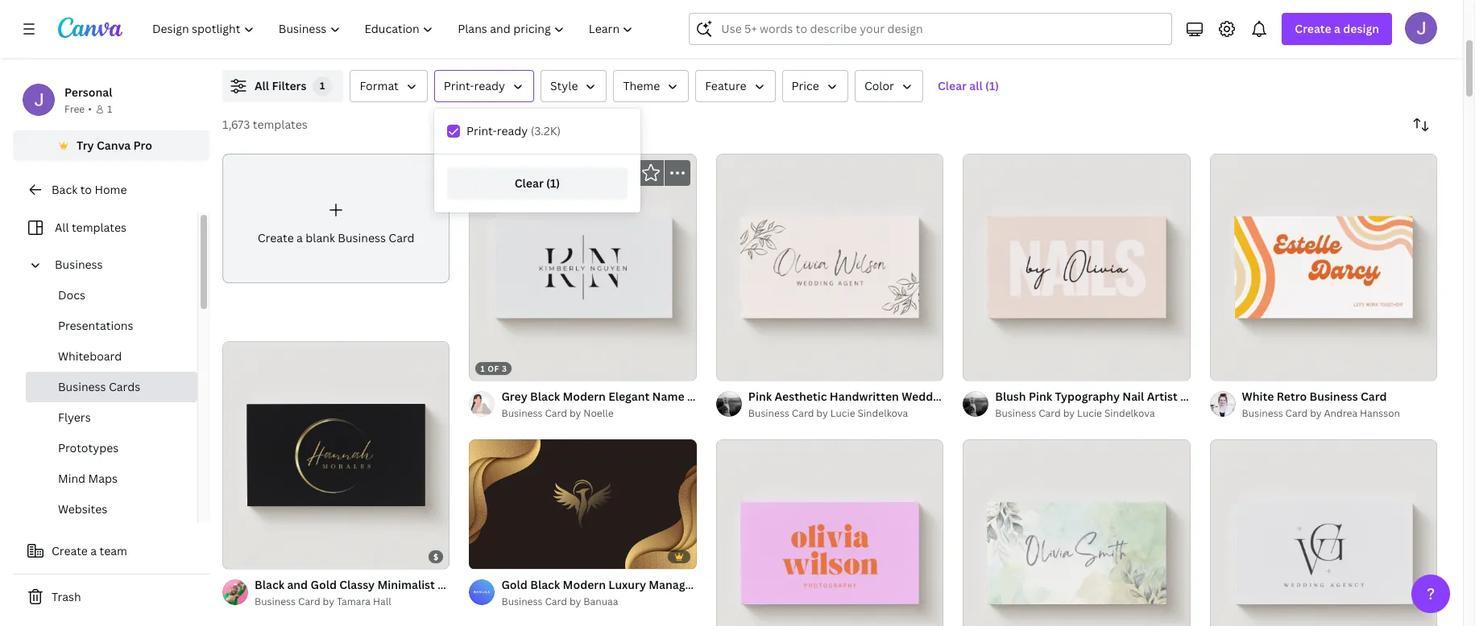 Task type: locate. For each thing, give the bounding box(es) containing it.
tamara
[[337, 595, 371, 609]]

color button
[[855, 70, 924, 102]]

1 of 3 for blush
[[974, 363, 1001, 374]]

pink inside pink aesthetic handwritten wedding agent business card business card by lucie sindelkova
[[749, 390, 772, 405]]

0 horizontal spatial pink
[[749, 390, 772, 405]]

0 horizontal spatial templates
[[72, 220, 127, 235]]

clear all (1)
[[938, 78, 999, 93]]

clear inside "button"
[[515, 176, 544, 191]]

clear
[[938, 78, 967, 93], [515, 176, 544, 191]]

1 business card by lucie sindelkova link from the left
[[749, 406, 944, 423]]

1 vertical spatial all
[[55, 220, 69, 235]]

black inside "black and gold classy minimalist business card business card by tamara hall"
[[255, 578, 285, 593]]

to for easy
[[410, 33, 421, 48]]

black inside grey black modern elegant name initials monogram business card business card by noelle
[[530, 390, 560, 405]]

to for back
[[80, 182, 92, 197]]

sindelkova inside blush pink typography nail artist business card business card by lucie sindelkova
[[1105, 407, 1155, 421]]

blush pink typography nail artist business card business card by lucie sindelkova
[[995, 390, 1258, 421]]

of for white retro business card
[[1229, 363, 1240, 374]]

lucie down handwritten
[[831, 407, 856, 421]]

easy
[[382, 33, 407, 48]]

a left 'team'
[[91, 544, 97, 559]]

business card by lucie sindelkova link
[[749, 406, 944, 423], [995, 407, 1191, 423]]

0 vertical spatial to
[[410, 33, 421, 48]]

mind
[[58, 471, 85, 487]]

modern inside grey black modern elegant name initials monogram business card business card by noelle
[[563, 390, 606, 405]]

flyers
[[58, 410, 91, 426]]

templates down back to home
[[72, 220, 127, 235]]

1 for grey black modern elegant name initials monogram business card
[[481, 364, 485, 375]]

1 vertical spatial to
[[80, 182, 92, 197]]

0 horizontal spatial business card by lucie sindelkova link
[[749, 406, 944, 423]]

modern for luxury
[[563, 578, 606, 593]]

free
[[64, 102, 85, 116]]

1 horizontal spatial templates
[[253, 117, 308, 132]]

of for pink aesthetic handwritten wedding agent business card
[[735, 363, 747, 374]]

3 for white
[[1243, 363, 1248, 374]]

eco-conscious, high-quality prints
[[619, 33, 806, 48]]

0 horizontal spatial to
[[80, 182, 92, 197]]

to
[[410, 33, 421, 48], [80, 182, 92, 197]]

templates
[[253, 117, 308, 132], [72, 220, 127, 235]]

1 lucie from the left
[[831, 407, 856, 421]]

1 horizontal spatial (1)
[[986, 78, 999, 93]]

1 horizontal spatial a
[[297, 230, 303, 246]]

1 for gold black modern luxury manager area business card
[[481, 552, 485, 563]]

Search search field
[[722, 14, 1162, 44]]

1 horizontal spatial gold
[[502, 578, 528, 593]]

0 horizontal spatial and
[[287, 578, 308, 593]]

by down the typography
[[1064, 407, 1075, 421]]

2 pink from the left
[[1029, 390, 1053, 405]]

1 vertical spatial ready
[[497, 123, 528, 139]]

(1)
[[986, 78, 999, 93], [546, 176, 560, 191]]

print- down easy to create and customize
[[444, 78, 474, 93]]

free
[[932, 33, 954, 48]]

1 pink from the left
[[749, 390, 772, 405]]

1 horizontal spatial business card by lucie sindelkova link
[[995, 407, 1191, 423]]

sindelkova
[[858, 407, 908, 421], [1105, 407, 1155, 421]]

white retro business card image
[[1210, 154, 1438, 382]]

(1) down (3.2k)
[[546, 176, 560, 191]]

create inside button
[[52, 544, 88, 559]]

1 of 2 link
[[469, 440, 697, 570]]

business card by lucie sindelkova link down the typography
[[995, 407, 1191, 423]]

business card by lucie sindelkova link for handwritten
[[749, 406, 944, 423]]

by left noelle
[[570, 407, 581, 421]]

0 vertical spatial a
[[1335, 21, 1341, 36]]

business card by banuaa link
[[502, 595, 697, 611]]

create inside dropdown button
[[1295, 21, 1332, 36]]

0 vertical spatial all
[[255, 78, 269, 93]]

by left tamara
[[323, 595, 334, 609]]

templates down all filters
[[253, 117, 308, 132]]

2 vertical spatial create
[[52, 544, 88, 559]]

pink right blush
[[1029, 390, 1053, 405]]

1 vertical spatial clear
[[515, 176, 544, 191]]

1 vertical spatial create
[[258, 230, 294, 246]]

lucie for typography
[[1078, 407, 1102, 421]]

2 business card by lucie sindelkova link from the left
[[995, 407, 1191, 423]]

Sort by button
[[1406, 109, 1438, 141]]

0 horizontal spatial all
[[55, 220, 69, 235]]

0 horizontal spatial gold
[[311, 578, 337, 593]]

0 horizontal spatial lucie
[[831, 407, 856, 421]]

black for gold
[[530, 578, 560, 593]]

a
[[1335, 21, 1341, 36], [297, 230, 303, 246], [91, 544, 97, 559]]

business right 'area'
[[727, 578, 776, 593]]

create left 'team'
[[52, 544, 88, 559]]

mind maps link
[[26, 464, 197, 495]]

a left design
[[1335, 21, 1341, 36]]

create for create a design
[[1295, 21, 1332, 36]]

by inside grey black modern elegant name initials monogram business card business card by noelle
[[570, 407, 581, 421]]

by inside gold black modern luxury manager area business card business card by banuaa
[[570, 596, 581, 610]]

create a blank business card element
[[222, 154, 450, 284]]

modern for elegant
[[563, 390, 606, 405]]

clear inside button
[[938, 78, 967, 93]]

sindelkova for typography
[[1105, 407, 1155, 421]]

lucie inside blush pink typography nail artist business card business card by lucie sindelkova
[[1078, 407, 1102, 421]]

create a design button
[[1282, 13, 1393, 45]]

by down white retro business card link
[[1311, 407, 1322, 421]]

filters
[[272, 78, 307, 93]]

clear for clear (1)
[[515, 176, 544, 191]]

1 horizontal spatial to
[[410, 33, 421, 48]]

0 vertical spatial modern
[[563, 390, 606, 405]]

blush
[[995, 390, 1026, 405]]

all inside "all templates" link
[[55, 220, 69, 235]]

create left blank
[[258, 230, 294, 246]]

elegant
[[609, 390, 650, 405]]

white retro business card business card by andrea hansson
[[1242, 390, 1401, 421]]

sindelkova inside pink aesthetic handwritten wedding agent business card business card by lucie sindelkova
[[858, 407, 908, 421]]

business card by lucie sindelkova link down handwritten
[[749, 406, 944, 423]]

lucie for handwritten
[[831, 407, 856, 421]]

modern up business card by banuaa link
[[563, 578, 606, 593]]

1 vertical spatial modern
[[563, 578, 606, 593]]

all down back
[[55, 220, 69, 235]]

1 of 3 link for handwritten
[[716, 154, 944, 382]]

1 vertical spatial print-
[[467, 123, 497, 139]]

$
[[434, 552, 439, 563]]

modern inside gold black modern luxury manager area business card business card by banuaa
[[563, 578, 606, 593]]

0 vertical spatial (1)
[[986, 78, 999, 93]]

2 modern from the top
[[563, 578, 606, 593]]

and left "free"
[[909, 33, 929, 48]]

create for create a team
[[52, 544, 88, 559]]

banuaa
[[584, 596, 618, 610]]

noelle
[[584, 407, 614, 421]]

of
[[735, 363, 747, 374], [982, 363, 993, 374], [1229, 363, 1240, 374], [488, 364, 500, 375], [241, 551, 253, 562], [488, 552, 500, 563]]

0 horizontal spatial a
[[91, 544, 97, 559]]

print- inside button
[[444, 78, 474, 93]]

black inside gold black modern luxury manager area business card business card by banuaa
[[530, 578, 560, 593]]

pink
[[749, 390, 772, 405], [1029, 390, 1053, 405]]

clear down print-ready (3.2k)
[[515, 176, 544, 191]]

1 of 3 for pink
[[728, 363, 754, 374]]

2 horizontal spatial a
[[1335, 21, 1341, 36]]

modern up noelle
[[563, 390, 606, 405]]

ready for print-ready
[[474, 78, 505, 93]]

and inside "black and gold classy minimalist business card business card by tamara hall"
[[287, 578, 308, 593]]

of for gold black modern luxury manager area business card
[[488, 552, 500, 563]]

business down white in the right bottom of the page
[[1242, 407, 1284, 421]]

and for fast and free standard shipping
[[909, 33, 929, 48]]

1 horizontal spatial clear
[[938, 78, 967, 93]]

clear (1)
[[515, 176, 560, 191]]

2 sindelkova from the left
[[1105, 407, 1155, 421]]

(1) inside button
[[986, 78, 999, 93]]

3 for pink
[[749, 363, 754, 374]]

design
[[1344, 21, 1380, 36]]

1 sindelkova from the left
[[858, 407, 908, 421]]

pink left aesthetic
[[749, 390, 772, 405]]

print-ready
[[444, 78, 505, 93]]

(1) right all on the right top of the page
[[986, 78, 999, 93]]

by left "banuaa"
[[570, 596, 581, 610]]

business up the andrea
[[1310, 390, 1359, 405]]

print- for print-ready (3.2k)
[[467, 123, 497, 139]]

manager
[[649, 578, 697, 593]]

business card by andrea hansson link
[[1242, 407, 1401, 423]]

prototypes link
[[26, 434, 197, 464]]

1 for black and gold classy minimalist business card
[[234, 551, 238, 562]]

gold left classy
[[311, 578, 337, 593]]

back to home
[[52, 182, 127, 197]]

0 vertical spatial ready
[[474, 78, 505, 93]]

and right create at top left
[[462, 33, 482, 48]]

try canva pro
[[77, 138, 152, 153]]

format button
[[350, 70, 428, 102]]

docs
[[58, 288, 85, 303]]

to right easy at the left top of page
[[410, 33, 421, 48]]

print- for print-ready
[[444, 78, 474, 93]]

1,673 templates
[[222, 117, 308, 132]]

3 for grey
[[502, 364, 507, 375]]

artist
[[1147, 390, 1178, 405]]

business right monogram
[[789, 390, 838, 405]]

2 vertical spatial a
[[91, 544, 97, 559]]

modern
[[563, 390, 606, 405], [563, 578, 606, 593]]

1 horizontal spatial lucie
[[1078, 407, 1102, 421]]

(1) inside "button"
[[546, 176, 560, 191]]

sindelkova down handwritten
[[858, 407, 908, 421]]

a inside dropdown button
[[1335, 21, 1341, 36]]

2 lucie from the left
[[1078, 407, 1102, 421]]

1 of 3 for black
[[234, 551, 260, 562]]

0 vertical spatial create
[[1295, 21, 1332, 36]]

0 horizontal spatial clear
[[515, 176, 544, 191]]

black and gold classy minimalist business card link
[[255, 577, 515, 595]]

1 for white retro business card
[[1221, 363, 1226, 374]]

handwritten
[[830, 390, 899, 405]]

lucie
[[831, 407, 856, 421], [1078, 407, 1102, 421]]

0 vertical spatial templates
[[253, 117, 308, 132]]

classy
[[339, 578, 375, 593]]

of for black and gold classy minimalist business card
[[241, 551, 253, 562]]

mind maps
[[58, 471, 118, 487]]

all
[[970, 78, 983, 93]]

•
[[88, 102, 92, 116]]

2 horizontal spatial create
[[1295, 21, 1332, 36]]

ready inside button
[[474, 78, 505, 93]]

lucie inside pink aesthetic handwritten wedding agent business card business card by lucie sindelkova
[[831, 407, 856, 421]]

1 vertical spatial a
[[297, 230, 303, 246]]

1 of 3 link for typography
[[963, 154, 1191, 382]]

all left filters
[[255, 78, 269, 93]]

0 vertical spatial clear
[[938, 78, 967, 93]]

and for black and gold classy minimalist business card business card by tamara hall
[[287, 578, 308, 593]]

back
[[52, 182, 78, 197]]

3
[[749, 363, 754, 374], [996, 363, 1001, 374], [1243, 363, 1248, 374], [502, 364, 507, 375], [255, 551, 260, 562]]

1 horizontal spatial all
[[255, 78, 269, 93]]

business card by noelle link
[[502, 407, 697, 423]]

format
[[360, 78, 399, 93]]

and up business card by tamara hall link
[[287, 578, 308, 593]]

0 horizontal spatial (1)
[[546, 176, 560, 191]]

0 horizontal spatial sindelkova
[[858, 407, 908, 421]]

print- down print-ready button
[[467, 123, 497, 139]]

(3.2k)
[[531, 123, 561, 139]]

create a blank business card link
[[222, 154, 450, 284]]

create a team button
[[13, 536, 210, 568]]

2
[[502, 552, 507, 563]]

2 horizontal spatial and
[[909, 33, 929, 48]]

style
[[550, 78, 578, 93]]

1 vertical spatial templates
[[72, 220, 127, 235]]

templates for all templates
[[72, 220, 127, 235]]

None search field
[[689, 13, 1173, 45]]

clear for clear all (1)
[[938, 78, 967, 93]]

try
[[77, 138, 94, 153]]

1 horizontal spatial pink
[[1029, 390, 1053, 405]]

lucie down the typography
[[1078, 407, 1102, 421]]

by down aesthetic
[[817, 407, 828, 421]]

by inside white retro business card business card by andrea hansson
[[1311, 407, 1322, 421]]

to right back
[[80, 182, 92, 197]]

theme button
[[614, 70, 689, 102]]

0 horizontal spatial create
[[52, 544, 88, 559]]

ready down 'customize'
[[474, 78, 505, 93]]

a left blank
[[297, 230, 303, 246]]

0 vertical spatial print-
[[444, 78, 474, 93]]

gold
[[311, 578, 337, 593], [502, 578, 528, 593]]

create left design
[[1295, 21, 1332, 36]]

personal
[[64, 85, 112, 100]]

business card by lucie sindelkova link for typography
[[995, 407, 1191, 423]]

1 for pink aesthetic handwritten wedding agent business card
[[728, 363, 732, 374]]

1 vertical spatial (1)
[[546, 176, 560, 191]]

1 horizontal spatial sindelkova
[[1105, 407, 1155, 421]]

price
[[792, 78, 820, 93]]

1 of 3
[[728, 363, 754, 374], [974, 363, 1001, 374], [1221, 363, 1248, 374], [481, 364, 507, 375], [234, 551, 260, 562]]

sindelkova down blush pink typography nail artist business card link
[[1105, 407, 1155, 421]]

sindelkova for handwritten
[[858, 407, 908, 421]]

initials
[[687, 390, 725, 405]]

create for create a blank business card
[[258, 230, 294, 246]]

light green watercolor with flowers business card image
[[963, 440, 1191, 627]]

1 horizontal spatial create
[[258, 230, 294, 246]]

business right blank
[[338, 230, 386, 246]]

a inside button
[[91, 544, 97, 559]]

gold down 2
[[502, 578, 528, 593]]

clear left all on the right top of the page
[[938, 78, 967, 93]]

ready left (3.2k)
[[497, 123, 528, 139]]

1 modern from the top
[[563, 390, 606, 405]]



Task type: describe. For each thing, give the bounding box(es) containing it.
create a blank business card
[[258, 230, 415, 246]]

business cards
[[58, 380, 140, 395]]

area
[[699, 578, 725, 593]]

gold black modern luxury manager area business card business card by banuaa
[[502, 578, 805, 610]]

all for all filters
[[255, 78, 269, 93]]

hansson
[[1360, 407, 1401, 421]]

1 of 3 link for modern
[[469, 154, 697, 382]]

agent
[[953, 390, 985, 405]]

business left tamara
[[255, 595, 296, 609]]

whiteboard
[[58, 349, 122, 364]]

business right artist
[[1181, 390, 1229, 405]]

high-
[[704, 33, 732, 48]]

home
[[95, 182, 127, 197]]

typography
[[1055, 390, 1120, 405]]

white retro business card link
[[1242, 389, 1401, 407]]

cards
[[109, 380, 140, 395]]

style button
[[541, 70, 607, 102]]

a for design
[[1335, 21, 1341, 36]]

try canva pro button
[[13, 131, 210, 161]]

business link
[[48, 250, 188, 280]]

print-ready button
[[434, 70, 534, 102]]

1 of 3 for white
[[1221, 363, 1248, 374]]

monogram
[[727, 390, 786, 405]]

blush pink typography nail artist business card image
[[963, 154, 1191, 382]]

black and gold classy minimalist business card business card by tamara hall
[[255, 578, 515, 609]]

of for grey black modern elegant name initials monogram business card
[[488, 364, 500, 375]]

customize
[[485, 33, 541, 48]]

business down blush
[[995, 407, 1037, 421]]

all templates link
[[23, 213, 188, 243]]

happiness
[[1190, 33, 1246, 48]]

blush pink typography nail artist business card link
[[995, 389, 1258, 407]]

by inside blush pink typography nail artist business card business card by lucie sindelkova
[[1064, 407, 1075, 421]]

prints
[[773, 33, 806, 48]]

by inside pink aesthetic handwritten wedding agent business card business card by lucie sindelkova
[[817, 407, 828, 421]]

by inside "black and gold classy minimalist business card business card by tamara hall"
[[323, 595, 334, 609]]

trash
[[52, 590, 81, 605]]

black and gold classy minimalist business card image
[[222, 342, 450, 570]]

1 horizontal spatial and
[[462, 33, 482, 48]]

gold black modern luxury manager area business card image
[[469, 440, 697, 570]]

pink inside blush pink typography nail artist business card business card by lucie sindelkova
[[1029, 390, 1053, 405]]

prototypes
[[58, 441, 119, 456]]

customer
[[1133, 33, 1187, 48]]

a for team
[[91, 544, 97, 559]]

1 of 3 for grey
[[481, 364, 507, 375]]

1 for blush pink typography nail artist business card
[[974, 363, 979, 374]]

business card by tamara hall link
[[255, 595, 450, 611]]

1,673
[[222, 117, 250, 132]]

eco-
[[619, 33, 643, 48]]

1 filter options selected element
[[313, 77, 332, 96]]

orange modern fun photography business card image
[[716, 440, 944, 627]]

pro
[[133, 138, 152, 153]]

black for grey
[[530, 390, 560, 405]]

team
[[100, 544, 127, 559]]

gold inside gold black modern luxury manager area business card business card by banuaa
[[502, 578, 528, 593]]

top level navigation element
[[142, 13, 648, 45]]

1 of 2
[[481, 552, 507, 563]]

neutral elegant minimalist wedding agency  business card image
[[1210, 440, 1438, 627]]

business up docs
[[55, 257, 103, 272]]

hall
[[373, 595, 391, 609]]

grey
[[502, 390, 528, 405]]

gold black modern luxury manager area business card link
[[502, 577, 805, 595]]

conscious,
[[643, 33, 701, 48]]

luxury
[[609, 578, 646, 593]]

business down grey
[[502, 407, 543, 421]]

flyers link
[[26, 403, 197, 434]]

websites
[[58, 502, 107, 517]]

pink aesthetic handwritten wedding agent business card image
[[716, 154, 944, 382]]

3 for black
[[255, 551, 260, 562]]

of for blush pink typography nail artist business card
[[982, 363, 993, 374]]

nail
[[1123, 390, 1145, 405]]

theme
[[623, 78, 660, 93]]

1 of 3 link for business
[[1210, 154, 1438, 382]]

wedding
[[902, 390, 950, 405]]

easy to create and customize
[[382, 33, 541, 48]]

grey black modern elegant name initials monogram business card business card by noelle
[[502, 390, 866, 421]]

templates for 1,673 templates
[[253, 117, 308, 132]]

1 of 3 link for gold
[[222, 342, 450, 570]]

business down $
[[438, 578, 486, 593]]

clear (1) button
[[447, 168, 628, 200]]

3 for blush
[[996, 363, 1001, 374]]

back to home link
[[13, 174, 210, 206]]

quality
[[732, 33, 771, 48]]

websites link
[[26, 495, 197, 525]]

all filters
[[255, 78, 307, 93]]

whiteboard link
[[26, 342, 197, 372]]

ready for print-ready (3.2k)
[[497, 123, 528, 139]]

print-ready (3.2k)
[[467, 123, 561, 139]]

business down monogram
[[749, 407, 790, 421]]

business up flyers
[[58, 380, 106, 395]]

create
[[424, 33, 459, 48]]

fast
[[883, 33, 906, 48]]

minimalist
[[378, 578, 435, 593]]

clear all (1) button
[[930, 70, 1008, 102]]

customer happiness guarantee
[[1133, 33, 1304, 48]]

jacob simon image
[[1406, 12, 1438, 44]]

business right agent
[[988, 390, 1036, 405]]

andrea
[[1325, 407, 1358, 421]]

maps
[[88, 471, 118, 487]]

business down 2
[[502, 596, 543, 610]]

create a team
[[52, 544, 127, 559]]

presentations
[[58, 318, 133, 334]]

gold inside "black and gold classy minimalist business card business card by tamara hall"
[[311, 578, 337, 593]]

a for blank
[[297, 230, 303, 246]]

all for all templates
[[55, 220, 69, 235]]

feature button
[[696, 70, 776, 102]]

guarantee
[[1249, 33, 1304, 48]]

grey black modern elegant name initials monogram business card link
[[502, 389, 866, 407]]

pink aesthetic handwritten wedding agent business card link
[[749, 389, 1065, 406]]

free •
[[64, 102, 92, 116]]

price button
[[782, 70, 849, 102]]



Task type: vqa. For each thing, say whether or not it's contained in the screenshot.


